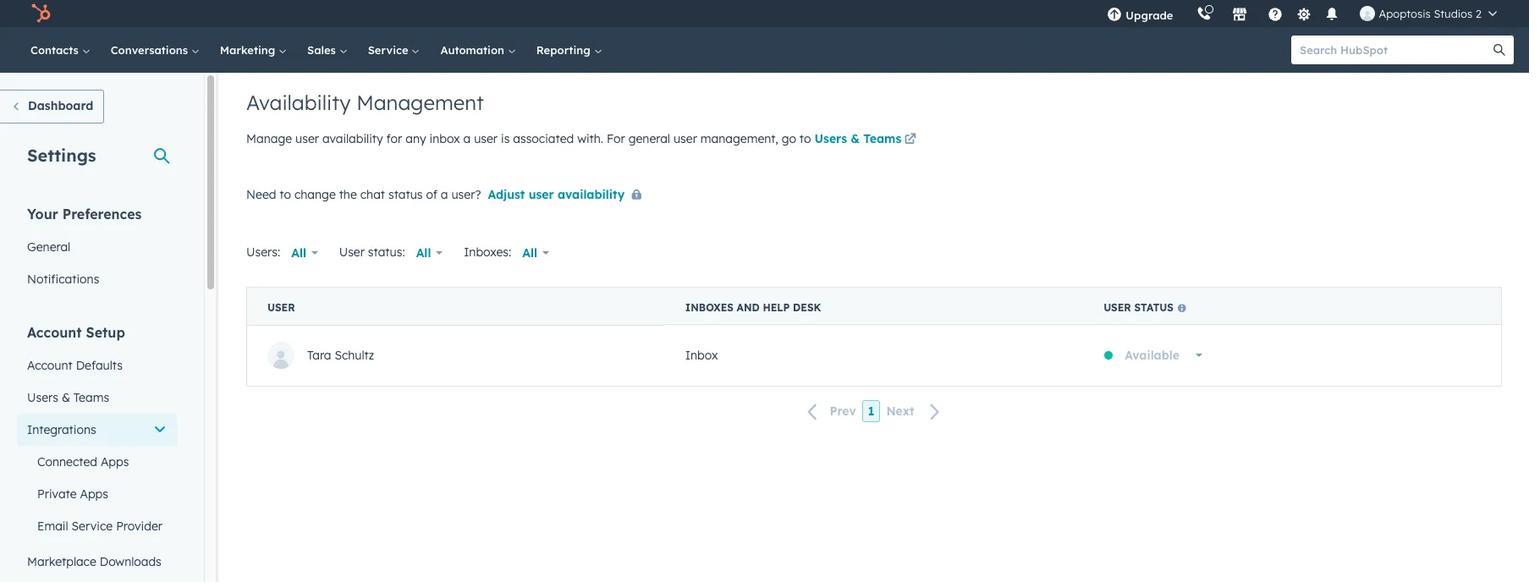 Task type: describe. For each thing, give the bounding box(es) containing it.
menu containing apoptosis studios 2
[[1095, 0, 1509, 27]]

apps for private apps
[[80, 487, 108, 502]]

user status
[[1104, 301, 1174, 314]]

user right "general"
[[674, 131, 697, 146]]

notifications image
[[1325, 8, 1340, 23]]

apoptosis studios 2
[[1379, 7, 1482, 20]]

link opens in a new window image
[[904, 134, 916, 146]]

any
[[406, 131, 426, 146]]

marketplaces image
[[1232, 8, 1248, 23]]

account for account setup
[[27, 324, 82, 341]]

all button for users:
[[280, 236, 329, 270]]

availability
[[246, 90, 351, 115]]

settings link
[[1293, 5, 1315, 22]]

help button
[[1261, 0, 1290, 27]]

private apps
[[37, 487, 108, 502]]

Search HubSpot search field
[[1291, 36, 1499, 64]]

marketplace downloads link
[[17, 546, 177, 578]]

inboxes and help desk
[[685, 301, 821, 314]]

next button
[[880, 401, 951, 423]]

email
[[37, 519, 68, 534]]

integrations button
[[17, 414, 177, 446]]

of
[[426, 187, 437, 202]]

general link
[[17, 231, 177, 263]]

user status:
[[339, 244, 405, 259]]

service inside account setup element
[[72, 519, 113, 534]]

general
[[27, 239, 70, 255]]

status:
[[368, 244, 405, 259]]

connected apps link
[[17, 446, 177, 478]]

marketplace downloads
[[27, 554, 161, 569]]

pagination navigation
[[246, 400, 1502, 423]]

manage user availability for any inbox a user is associated with. for general user management, go to
[[246, 131, 814, 146]]

availability for manage
[[322, 131, 383, 146]]

dashboard link
[[0, 90, 104, 124]]

user down the availability
[[295, 131, 319, 146]]

upgrade
[[1126, 8, 1173, 22]]

link opens in a new window image
[[904, 130, 916, 151]]

user for user status
[[1104, 301, 1131, 314]]

search image
[[1494, 44, 1505, 56]]

integrations
[[27, 422, 96, 437]]

tara schultz
[[307, 348, 374, 363]]

users & teams link for management
[[814, 130, 919, 151]]

management,
[[700, 131, 778, 146]]

your preferences
[[27, 206, 142, 223]]

availability management
[[246, 90, 484, 115]]

contacts
[[30, 43, 82, 57]]

0 vertical spatial a
[[463, 131, 471, 146]]

calling icon image
[[1197, 7, 1212, 22]]

reporting link
[[526, 27, 612, 73]]

marketing
[[220, 43, 278, 57]]

all for inboxes:
[[522, 245, 537, 261]]

connected
[[37, 454, 97, 470]]

notifications button
[[1318, 0, 1347, 27]]

status
[[388, 187, 423, 202]]

account defaults
[[27, 358, 123, 373]]

inbox
[[685, 348, 718, 363]]

upgrade image
[[1107, 8, 1122, 23]]

account defaults link
[[17, 349, 177, 382]]

schultz
[[335, 348, 374, 363]]

private apps link
[[17, 478, 177, 510]]

all button for user status:
[[405, 236, 454, 270]]

user
[[339, 244, 365, 259]]

email service provider link
[[17, 510, 177, 542]]

help
[[763, 301, 790, 314]]

downloads
[[100, 554, 161, 569]]

availability for adjust
[[558, 187, 625, 202]]

available
[[1125, 348, 1180, 363]]

email service provider
[[37, 519, 162, 534]]

tara
[[307, 348, 331, 363]]

users for account setup
[[27, 390, 58, 405]]

sales
[[307, 43, 339, 57]]

users & teams for setup
[[27, 390, 109, 405]]

prev button
[[797, 401, 862, 423]]

contacts link
[[20, 27, 100, 73]]

is
[[501, 131, 510, 146]]

apps for connected apps
[[101, 454, 129, 470]]

need to change the chat status of a user?
[[246, 187, 481, 202]]

next
[[886, 404, 914, 419]]

user for user
[[267, 301, 295, 314]]

prev
[[830, 404, 856, 419]]

sales link
[[297, 27, 358, 73]]

account setup element
[[17, 323, 177, 582]]

users & teams link for setup
[[17, 382, 177, 414]]

associated
[[513, 131, 574, 146]]

apoptosis studios 2 button
[[1350, 0, 1507, 27]]

search button
[[1485, 36, 1514, 64]]

private
[[37, 487, 77, 502]]

marketplaces button
[[1222, 0, 1258, 27]]

need
[[246, 187, 276, 202]]

status
[[1134, 301, 1174, 314]]

adjust
[[488, 187, 525, 202]]

preferences
[[62, 206, 142, 223]]

inbox
[[429, 131, 460, 146]]

1 vertical spatial to
[[280, 187, 291, 202]]

conversations
[[111, 43, 191, 57]]



Task type: vqa. For each thing, say whether or not it's contained in the screenshot.
All to the middle
yes



Task type: locate. For each thing, give the bounding box(es) containing it.
management
[[356, 90, 484, 115]]

1 horizontal spatial all
[[416, 245, 431, 261]]

2 horizontal spatial all
[[522, 245, 537, 261]]

all for users:
[[291, 245, 306, 261]]

0 vertical spatial users
[[814, 131, 847, 146]]

reporting
[[536, 43, 594, 57]]

account setup
[[27, 324, 125, 341]]

2 account from the top
[[27, 358, 73, 373]]

& for setup
[[62, 390, 70, 405]]

1 horizontal spatial users & teams
[[814, 131, 901, 146]]

0 horizontal spatial service
[[72, 519, 113, 534]]

apps up private apps link
[[101, 454, 129, 470]]

user right adjust
[[529, 187, 554, 202]]

0 horizontal spatial users
[[27, 390, 58, 405]]

to right need at the top left
[[280, 187, 291, 202]]

user down 'users:'
[[267, 301, 295, 314]]

1 horizontal spatial &
[[851, 131, 860, 146]]

provider
[[116, 519, 162, 534]]

users & teams inside account setup element
[[27, 390, 109, 405]]

teams for setup
[[73, 390, 109, 405]]

availability down with.
[[558, 187, 625, 202]]

users & teams for management
[[814, 131, 901, 146]]

connected apps
[[37, 454, 129, 470]]

for
[[607, 131, 625, 146]]

0 horizontal spatial &
[[62, 390, 70, 405]]

users & teams link
[[814, 130, 919, 151], [17, 382, 177, 414]]

account
[[27, 324, 82, 341], [27, 358, 73, 373]]

1 vertical spatial a
[[441, 187, 448, 202]]

1 vertical spatial users
[[27, 390, 58, 405]]

0 horizontal spatial all
[[291, 245, 306, 261]]

adjust user availability
[[488, 187, 625, 202]]

2 horizontal spatial all button
[[511, 236, 560, 270]]

all for user status:
[[416, 245, 431, 261]]

chat
[[360, 187, 385, 202]]

users & teams link down defaults
[[17, 382, 177, 414]]

1 button
[[862, 400, 880, 422]]

apoptosis
[[1379, 7, 1431, 20]]

users:
[[246, 244, 280, 259]]

1 vertical spatial availability
[[558, 187, 625, 202]]

general
[[628, 131, 670, 146]]

0 horizontal spatial users & teams link
[[17, 382, 177, 414]]

inboxes:
[[464, 244, 511, 259]]

all
[[291, 245, 306, 261], [416, 245, 431, 261], [522, 245, 537, 261]]

users & teams left link opens in a new window image
[[814, 131, 901, 146]]

0 vertical spatial users & teams
[[814, 131, 901, 146]]

calling icon button
[[1190, 3, 1219, 25]]

0 vertical spatial apps
[[101, 454, 129, 470]]

1 account from the top
[[27, 324, 82, 341]]

users inside account setup element
[[27, 390, 58, 405]]

notifications
[[27, 272, 99, 287]]

0 vertical spatial users & teams link
[[814, 130, 919, 151]]

0 horizontal spatial availability
[[322, 131, 383, 146]]

availability down availability management
[[322, 131, 383, 146]]

notifications link
[[17, 263, 177, 295]]

service
[[368, 43, 412, 57], [72, 519, 113, 534]]

1 vertical spatial apps
[[80, 487, 108, 502]]

teams
[[863, 131, 901, 146], [73, 390, 109, 405]]

users & teams up integrations
[[27, 390, 109, 405]]

studios
[[1434, 7, 1473, 20]]

service link
[[358, 27, 430, 73]]

& for management
[[851, 131, 860, 146]]

0 horizontal spatial users & teams
[[27, 390, 109, 405]]

inboxes
[[685, 301, 734, 314]]

menu
[[1095, 0, 1509, 27]]

1 vertical spatial account
[[27, 358, 73, 373]]

users & teams
[[814, 131, 901, 146], [27, 390, 109, 405]]

1 all button from the left
[[280, 236, 329, 270]]

available button
[[1114, 338, 1214, 372]]

1 horizontal spatial all button
[[405, 236, 454, 270]]

your preferences element
[[17, 205, 177, 295]]

marketing link
[[210, 27, 297, 73]]

teams inside account setup element
[[73, 390, 109, 405]]

all button left 'user'
[[280, 236, 329, 270]]

user left is
[[474, 131, 498, 146]]

all button
[[280, 236, 329, 270], [405, 236, 454, 270], [511, 236, 560, 270]]

& inside account setup element
[[62, 390, 70, 405]]

to
[[800, 131, 811, 146], [280, 187, 291, 202]]

0 horizontal spatial teams
[[73, 390, 109, 405]]

1 vertical spatial teams
[[73, 390, 109, 405]]

3 all button from the left
[[511, 236, 560, 270]]

teams for management
[[863, 131, 901, 146]]

settings
[[27, 145, 96, 166]]

1 horizontal spatial service
[[368, 43, 412, 57]]

1
[[868, 404, 874, 419]]

2 all button from the left
[[405, 236, 454, 270]]

a right of
[[441, 187, 448, 202]]

service down private apps link
[[72, 519, 113, 534]]

&
[[851, 131, 860, 146], [62, 390, 70, 405]]

0 vertical spatial to
[[800, 131, 811, 146]]

to right go
[[800, 131, 811, 146]]

0 vertical spatial &
[[851, 131, 860, 146]]

2
[[1476, 7, 1482, 20]]

availability
[[322, 131, 383, 146], [558, 187, 625, 202]]

0 vertical spatial service
[[368, 43, 412, 57]]

1 horizontal spatial to
[[800, 131, 811, 146]]

defaults
[[76, 358, 123, 373]]

0 horizontal spatial to
[[280, 187, 291, 202]]

service up availability management
[[368, 43, 412, 57]]

0 horizontal spatial user
[[267, 301, 295, 314]]

user
[[295, 131, 319, 146], [474, 131, 498, 146], [674, 131, 697, 146], [529, 187, 554, 202]]

2 user from the left
[[267, 301, 295, 314]]

all button down adjust user availability
[[511, 236, 560, 270]]

adjust user availability button
[[488, 184, 648, 206]]

all button left inboxes:
[[405, 236, 454, 270]]

0 vertical spatial teams
[[863, 131, 901, 146]]

availability inside button
[[558, 187, 625, 202]]

account for account defaults
[[27, 358, 73, 373]]

user inside adjust user availability button
[[529, 187, 554, 202]]

setup
[[86, 324, 125, 341]]

a right 'inbox'
[[463, 131, 471, 146]]

2 all from the left
[[416, 245, 431, 261]]

all right 'users:'
[[291, 245, 306, 261]]

user?
[[451, 187, 481, 202]]

desk
[[793, 301, 821, 314]]

all right inboxes:
[[522, 245, 537, 261]]

1 all from the left
[[291, 245, 306, 261]]

1 horizontal spatial user
[[1104, 301, 1131, 314]]

marketplace
[[27, 554, 96, 569]]

1 horizontal spatial users
[[814, 131, 847, 146]]

0 vertical spatial availability
[[322, 131, 383, 146]]

1 horizontal spatial users & teams link
[[814, 130, 919, 151]]

your
[[27, 206, 58, 223]]

1 vertical spatial users & teams link
[[17, 382, 177, 414]]

users & teams link right go
[[814, 130, 919, 151]]

1 horizontal spatial teams
[[863, 131, 901, 146]]

& left link opens in a new window image
[[851, 131, 860, 146]]

all right status:
[[416, 245, 431, 261]]

with.
[[577, 131, 603, 146]]

1 horizontal spatial availability
[[558, 187, 625, 202]]

tara schultz image
[[1360, 6, 1375, 21]]

1 user from the left
[[1104, 301, 1131, 314]]

1 vertical spatial &
[[62, 390, 70, 405]]

service inside 'link'
[[368, 43, 412, 57]]

0 horizontal spatial a
[[441, 187, 448, 202]]

& up integrations
[[62, 390, 70, 405]]

apps
[[101, 454, 129, 470], [80, 487, 108, 502]]

hubspot image
[[30, 3, 51, 24]]

apps up email service provider link
[[80, 487, 108, 502]]

change
[[294, 187, 336, 202]]

users up integrations
[[27, 390, 58, 405]]

3 all from the left
[[522, 245, 537, 261]]

go
[[782, 131, 796, 146]]

hubspot link
[[20, 3, 63, 24]]

teams left link opens in a new window image
[[863, 131, 901, 146]]

user left 'status'
[[1104, 301, 1131, 314]]

the
[[339, 187, 357, 202]]

for
[[386, 131, 402, 146]]

help image
[[1268, 8, 1283, 23]]

users right go
[[814, 131, 847, 146]]

automation link
[[430, 27, 526, 73]]

and
[[737, 301, 760, 314]]

settings image
[[1296, 7, 1312, 22]]

1 horizontal spatial a
[[463, 131, 471, 146]]

account up account defaults
[[27, 324, 82, 341]]

0 horizontal spatial all button
[[280, 236, 329, 270]]

all button for inboxes:
[[511, 236, 560, 270]]

0 vertical spatial account
[[27, 324, 82, 341]]

dashboard
[[28, 98, 93, 113]]

1 vertical spatial users & teams
[[27, 390, 109, 405]]

automation
[[440, 43, 508, 57]]

menu item
[[1185, 0, 1188, 27]]

conversations link
[[100, 27, 210, 73]]

users for availability management
[[814, 131, 847, 146]]

account down account setup
[[27, 358, 73, 373]]

1 vertical spatial service
[[72, 519, 113, 534]]

teams up integrations button
[[73, 390, 109, 405]]



